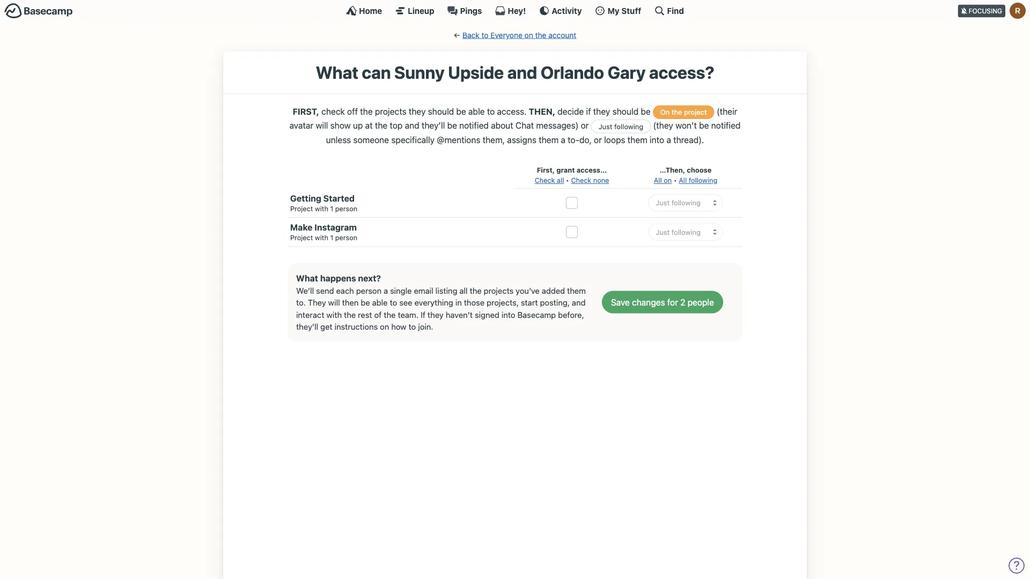 Task type: vqa. For each thing, say whether or not it's contained in the screenshot.
Tim Burton icon
no



Task type: describe. For each thing, give the bounding box(es) containing it.
able inside what happens next? we'll send each person a single email listing all the projects you've added them to.                    they will then be able to see everything in those projects, start posting, and interact with the rest of the team.                   if they haven't signed into basecamp before, they'll get instructions on how to join.
[[372, 298, 388, 307]]

make instagram project                             with 1 person
[[290, 222, 357, 242]]

pings button
[[447, 5, 482, 16]]

first,
[[293, 106, 319, 116]]

0 vertical spatial able
[[468, 106, 485, 116]]

a inside what happens next? we'll send each person a single email listing all the projects you've added them to.                    they will then be able to see everything in those projects, start posting, and interact with the rest of the team.                   if they haven't signed into basecamp before, they'll get instructions on how to join.
[[384, 286, 388, 295]]

project
[[684, 108, 707, 116]]

they'll inside what happens next? we'll send each person a single email listing all the projects you've added them to.                    they will then be able to see everything in those projects, start posting, and interact with the rest of the team.                   if they haven't signed into basecamp before, they'll get instructions on how to join.
[[296, 322, 318, 332]]

messages)
[[536, 120, 579, 131]]

• inside first, grant access… check all • check none
[[566, 176, 569, 184]]

getting started project                             with 1 person
[[290, 193, 357, 212]]

home link
[[346, 5, 382, 16]]

what for what happens next? we'll send each person a single email listing all the projects you've added them to.                    they will then be able to see everything in those projects, start posting, and interact with the rest of the team.                   if they haven't signed into basecamp before, they'll get instructions on how to join.
[[296, 273, 318, 283]]

none
[[593, 176, 609, 184]]

to-
[[568, 135, 579, 145]]

be inside what happens next? we'll send each person a single email listing all the projects you've added them to.                    they will then be able to see everything in those projects, start posting, and interact with the rest of the team.                   if they haven't signed into basecamp before, they'll get instructions on how to join.
[[361, 298, 370, 307]]

to left the see
[[390, 298, 397, 307]]

what for what can sunny upside and orlando gary access?
[[316, 62, 358, 83]]

rest
[[358, 310, 372, 320]]

on inside what happens next? we'll send each person a single email listing all the projects you've added them to.                    they will then be able to see everything in those projects, start posting, and interact with the rest of the team.                   if they haven't signed into basecamp before, they'll get instructions on how to join.
[[380, 322, 389, 332]]

@mentions
[[437, 135, 480, 145]]

up
[[353, 120, 363, 131]]

1 should from the left
[[428, 106, 454, 116]]

they'll inside (their avatar will show up at the top and they'll be notified about chat messages)           or
[[422, 120, 445, 131]]

basecamp
[[517, 310, 556, 320]]

activity link
[[539, 5, 582, 16]]

first, check off the projects they should be able to access. then, decide if they should be
[[293, 106, 653, 116]]

or inside (their avatar will show up at the top and they'll be notified about chat messages)           or
[[581, 120, 589, 131]]

• inside the …then, choose all on • all following
[[674, 176, 677, 184]]

just following
[[599, 122, 643, 130]]

the down then
[[344, 310, 356, 320]]

pings
[[460, 6, 482, 15]]

switch accounts image
[[4, 3, 73, 19]]

0 horizontal spatial them
[[539, 135, 559, 145]]

what can sunny upside and orlando gary access?
[[316, 62, 714, 83]]

…then, choose all on • all following
[[654, 166, 717, 184]]

(they won't be notified unless someone specifically @mentions them, assigns them a to-do, or loops them into a thread).
[[326, 120, 741, 145]]

can
[[362, 62, 391, 83]]

avatar
[[289, 120, 313, 131]]

unless
[[326, 135, 351, 145]]

next?
[[358, 273, 381, 283]]

getting
[[290, 193, 321, 203]]

send
[[316, 286, 334, 295]]

orlando
[[541, 62, 604, 83]]

2 check from the left
[[571, 176, 591, 184]]

won't
[[675, 120, 697, 131]]

check
[[321, 106, 345, 116]]

to.
[[296, 298, 306, 307]]

be inside (their avatar will show up at the top and they'll be notified about chat messages)           or
[[447, 120, 457, 131]]

hey!
[[508, 6, 526, 15]]

projects inside what happens next? we'll send each person a single email listing all the projects you've added them to.                    they will then be able to see everything in those projects, start posting, and interact with the rest of the team.                   if they haven't signed into basecamp before, they'll get instructions on how to join.
[[484, 286, 514, 295]]

with for started
[[315, 204, 328, 212]]

the up those
[[470, 286, 482, 295]]

on
[[660, 108, 670, 116]]

then,
[[529, 106, 555, 116]]

make
[[290, 222, 312, 233]]

at
[[365, 120, 373, 131]]

with for instagram
[[315, 234, 328, 242]]

check none button
[[571, 175, 609, 185]]

1 horizontal spatial a
[[561, 135, 565, 145]]

notified inside (they won't be notified unless someone specifically @mentions them, assigns them a to-do, or loops them into a thread).
[[711, 120, 741, 131]]

0 horizontal spatial following
[[614, 122, 643, 130]]

←
[[454, 31, 460, 39]]

them for loops
[[628, 135, 647, 145]]

the right on
[[672, 108, 682, 116]]

to down team. on the left
[[409, 322, 416, 332]]

or inside (they won't be notified unless someone specifically @mentions them, assigns them a to-do, or loops them into a thread).
[[594, 135, 602, 145]]

will inside (their avatar will show up at the top and they'll be notified about chat messages)           or
[[316, 120, 328, 131]]

off
[[347, 106, 358, 116]]

them,
[[483, 135, 505, 145]]

all following button
[[679, 175, 717, 185]]

started
[[323, 193, 355, 203]]

check all button
[[535, 175, 564, 185]]

lineup link
[[395, 5, 434, 16]]

haven't
[[446, 310, 473, 320]]

find button
[[654, 5, 684, 16]]

the left account on the right
[[535, 31, 546, 39]]

back
[[462, 31, 479, 39]]

someone
[[353, 135, 389, 145]]

hey! button
[[495, 5, 526, 16]]

and inside what happens next? we'll send each person a single email listing all the projects you've added them to.                    they will then be able to see everything in those projects, start posting, and interact with the rest of the team.                   if they haven't signed into basecamp before, they'll get instructions on how to join.
[[572, 298, 586, 307]]

my stuff button
[[595, 5, 641, 16]]

access.
[[497, 106, 527, 116]]

get
[[320, 322, 332, 332]]

person for instagram
[[335, 234, 357, 242]]

choose
[[687, 166, 712, 174]]

added
[[542, 286, 565, 295]]

(their
[[717, 106, 737, 116]]

them for added
[[567, 286, 586, 295]]

person inside what happens next? we'll send each person a single email listing all the projects you've added them to.                    they will then be able to see everything in those projects, start posting, and interact with the rest of the team.                   if they haven't signed into basecamp before, they'll get instructions on how to join.
[[356, 286, 381, 295]]

all on button
[[654, 175, 672, 185]]

how
[[391, 322, 406, 332]]

activity
[[552, 6, 582, 15]]

thread).
[[673, 135, 704, 145]]

posting,
[[540, 298, 570, 307]]

show
[[330, 120, 351, 131]]

with inside what happens next? we'll send each person a single email listing all the projects you've added them to.                    they will then be able to see everything in those projects, start posting, and interact with the rest of the team.                   if they haven't signed into basecamp before, they'll get instructions on how to join.
[[326, 310, 342, 320]]

they inside what happens next? we'll send each person a single email listing all the projects you've added them to.                    they will then be able to see everything in those projects, start posting, and interact with the rest of the team.                   if they haven't signed into basecamp before, they'll get instructions on how to join.
[[428, 310, 444, 320]]

2 horizontal spatial a
[[666, 135, 671, 145]]

home
[[359, 6, 382, 15]]

in
[[455, 298, 462, 307]]

focusing button
[[958, 0, 1030, 21]]

if
[[421, 310, 425, 320]]

project for getting
[[290, 204, 313, 212]]

then
[[342, 298, 359, 307]]

(their avatar will show up at the top and they'll be notified about chat messages)           or
[[289, 106, 737, 131]]

chat
[[516, 120, 534, 131]]

1 for instagram
[[330, 234, 333, 242]]

…then,
[[660, 166, 685, 174]]

start
[[521, 298, 538, 307]]

notified inside (their avatar will show up at the top and they'll be notified about chat messages)           or
[[459, 120, 489, 131]]

signed
[[475, 310, 499, 320]]

gary
[[608, 62, 646, 83]]

do,
[[579, 135, 592, 145]]

following inside the …then, choose all on • all following
[[689, 176, 717, 184]]

upside
[[448, 62, 504, 83]]

we'll
[[296, 286, 314, 295]]



Task type: locate. For each thing, give the bounding box(es) containing it.
2 vertical spatial person
[[356, 286, 381, 295]]

be
[[456, 106, 466, 116], [641, 106, 651, 116], [447, 120, 457, 131], [699, 120, 709, 131], [361, 298, 370, 307]]

0 horizontal spatial or
[[581, 120, 589, 131]]

person down the next?
[[356, 286, 381, 295]]

projects up top at the left of page
[[375, 106, 406, 116]]

2 notified from the left
[[711, 120, 741, 131]]

0 vertical spatial person
[[335, 204, 357, 212]]

see
[[399, 298, 412, 307]]

1 horizontal spatial able
[[468, 106, 485, 116]]

a left single
[[384, 286, 388, 295]]

person down instagram
[[335, 234, 357, 242]]

what up check
[[316, 62, 358, 83]]

following
[[614, 122, 643, 130], [689, 176, 717, 184]]

will down send
[[328, 298, 340, 307]]

0 horizontal spatial notified
[[459, 120, 489, 131]]

person inside getting started project                             with 1 person
[[335, 204, 357, 212]]

them down 'just following'
[[628, 135, 647, 145]]

all inside first, grant access… check all • check none
[[557, 176, 564, 184]]

ruby image
[[1010, 3, 1026, 19]]

will
[[316, 120, 328, 131], [328, 298, 340, 307]]

assigns
[[507, 135, 536, 145]]

they'll up specifically
[[422, 120, 445, 131]]

following down choose
[[689, 176, 717, 184]]

the inside (their avatar will show up at the top and they'll be notified about chat messages)           or
[[375, 120, 387, 131]]

1 horizontal spatial they
[[428, 310, 444, 320]]

1 • from the left
[[566, 176, 569, 184]]

join.
[[418, 322, 433, 332]]

0 horizontal spatial check
[[535, 176, 555, 184]]

0 horizontal spatial able
[[372, 298, 388, 307]]

on inside the …then, choose all on • all following
[[664, 176, 672, 184]]

projects,
[[487, 298, 519, 307]]

my stuff
[[608, 6, 641, 15]]

1 horizontal spatial on
[[525, 31, 533, 39]]

everyone
[[490, 31, 522, 39]]

1 horizontal spatial •
[[674, 176, 677, 184]]

0 vertical spatial or
[[581, 120, 589, 131]]

2 1 from the top
[[330, 234, 333, 242]]

0 vertical spatial project
[[290, 204, 313, 212]]

1 vertical spatial following
[[689, 176, 717, 184]]

all inside what happens next? we'll send each person a single email listing all the projects you've added them to.                    they will then be able to see everything in those projects, start posting, and interact with the rest of the team.                   if they haven't signed into basecamp before, they'll get instructions on how to join.
[[459, 286, 468, 295]]

those
[[464, 298, 485, 307]]

and down back to everyone on the account link on the top
[[507, 62, 537, 83]]

1 horizontal spatial or
[[594, 135, 602, 145]]

about
[[491, 120, 513, 131]]

0 horizontal spatial and
[[405, 120, 419, 131]]

0 horizontal spatial should
[[428, 106, 454, 116]]

0 horizontal spatial on
[[380, 322, 389, 332]]

1 vertical spatial will
[[328, 298, 340, 307]]

2 all from the left
[[679, 176, 687, 184]]

1 horizontal spatial them
[[567, 286, 586, 295]]

into inside (they won't be notified unless someone specifically @mentions them, assigns them a to-do, or loops them into a thread).
[[650, 135, 664, 145]]

top
[[390, 120, 403, 131]]

person down started
[[335, 204, 357, 212]]

able up them,
[[468, 106, 485, 116]]

1 down started
[[330, 204, 333, 212]]

them right added
[[567, 286, 586, 295]]

0 horizontal spatial into
[[502, 310, 515, 320]]

a left to-
[[561, 135, 565, 145]]

1 all from the left
[[654, 176, 662, 184]]

2 vertical spatial and
[[572, 298, 586, 307]]

• down …then,
[[674, 176, 677, 184]]

•
[[566, 176, 569, 184], [674, 176, 677, 184]]

with inside make instagram project                             with 1 person
[[315, 234, 328, 242]]

account
[[548, 31, 576, 39]]

• down grant
[[566, 176, 569, 184]]

should up @mentions
[[428, 106, 454, 116]]

before,
[[558, 310, 584, 320]]

they
[[308, 298, 326, 307]]

notified down first, check off the projects they should be able to access. then, decide if they should be
[[459, 120, 489, 131]]

1 horizontal spatial they'll
[[422, 120, 445, 131]]

project down getting at top
[[290, 204, 313, 212]]

1 for started
[[330, 204, 333, 212]]

None submit
[[602, 291, 723, 314]]

able
[[468, 106, 485, 116], [372, 298, 388, 307]]

0 horizontal spatial they
[[409, 106, 426, 116]]

1 horizontal spatial notified
[[711, 120, 741, 131]]

all down grant
[[557, 176, 564, 184]]

on
[[525, 31, 533, 39], [664, 176, 672, 184], [380, 322, 389, 332]]

into down "projects,"
[[502, 310, 515, 320]]

first, grant access… check all • check none
[[535, 166, 609, 184]]

with down getting at top
[[315, 204, 328, 212]]

1 check from the left
[[535, 176, 555, 184]]

project inside make instagram project                             with 1 person
[[290, 234, 313, 242]]

specifically
[[391, 135, 435, 145]]

1 horizontal spatial following
[[689, 176, 717, 184]]

projects up "projects,"
[[484, 286, 514, 295]]

2 horizontal spatial on
[[664, 176, 672, 184]]

and up before, on the right bottom of page
[[572, 298, 586, 307]]

1 vertical spatial and
[[405, 120, 419, 131]]

1 inside make instagram project                             with 1 person
[[330, 234, 333, 242]]

2 • from the left
[[674, 176, 677, 184]]

on the project
[[660, 108, 707, 116]]

1 vertical spatial with
[[315, 234, 328, 242]]

1 horizontal spatial all
[[679, 176, 687, 184]]

1 horizontal spatial check
[[571, 176, 591, 184]]

loops
[[604, 135, 625, 145]]

into inside what happens next? we'll send each person a single email listing all the projects you've added them to.                    they will then be able to see everything in those projects, start posting, and interact with the rest of the team.                   if they haven't signed into basecamp before, they'll get instructions on how to join.
[[502, 310, 515, 320]]

and
[[507, 62, 537, 83], [405, 120, 419, 131], [572, 298, 586, 307]]

check
[[535, 176, 555, 184], [571, 176, 591, 184]]

check down the access…
[[571, 176, 591, 184]]

0 vertical spatial on
[[525, 31, 533, 39]]

2 vertical spatial with
[[326, 310, 342, 320]]

what happens next? we'll send each person a single email listing all the projects you've added them to.                    they will then be able to see everything in those projects, start posting, and interact with the rest of the team.                   if they haven't signed into basecamp before, they'll get instructions on how to join.
[[296, 273, 586, 332]]

1 project from the top
[[290, 204, 313, 212]]

1 vertical spatial able
[[372, 298, 388, 307]]

0 vertical spatial projects
[[375, 106, 406, 116]]

person for started
[[335, 204, 357, 212]]

what inside what happens next? we'll send each person a single email listing all the projects you've added them to.                    they will then be able to see everything in those projects, start posting, and interact with the rest of the team.                   if they haven't signed into basecamp before, they'll get instructions on how to join.
[[296, 273, 318, 283]]

project down make
[[290, 234, 313, 242]]

0 vertical spatial 1
[[330, 204, 333, 212]]

person
[[335, 204, 357, 212], [335, 234, 357, 242], [356, 286, 381, 295]]

2 horizontal spatial and
[[572, 298, 586, 307]]

should up 'just following'
[[612, 106, 638, 116]]

1 vertical spatial or
[[594, 135, 602, 145]]

check down first,
[[535, 176, 555, 184]]

the right off
[[360, 106, 373, 116]]

find
[[667, 6, 684, 15]]

they'll down interact
[[296, 322, 318, 332]]

be inside (they won't be notified unless someone specifically @mentions them, assigns them a to-do, or loops them into a thread).
[[699, 120, 709, 131]]

email
[[414, 286, 433, 295]]

each
[[336, 286, 354, 295]]

all
[[557, 176, 564, 184], [459, 286, 468, 295]]

just
[[599, 122, 612, 130]]

with inside getting started project                             with 1 person
[[315, 204, 328, 212]]

1 horizontal spatial projects
[[484, 286, 514, 295]]

happens
[[320, 273, 356, 283]]

them
[[539, 135, 559, 145], [628, 135, 647, 145], [567, 286, 586, 295]]

0 vertical spatial into
[[650, 135, 664, 145]]

with down instagram
[[315, 234, 328, 242]]

project for make
[[290, 234, 313, 242]]

1 vertical spatial 1
[[330, 234, 333, 242]]

them down the messages) at the right of the page
[[539, 135, 559, 145]]

1 inside getting started project                             with 1 person
[[330, 204, 333, 212]]

if
[[586, 106, 591, 116]]

what up we'll
[[296, 273, 318, 283]]

0 horizontal spatial projects
[[375, 106, 406, 116]]

1 horizontal spatial and
[[507, 62, 537, 83]]

stuff
[[621, 6, 641, 15]]

1 vertical spatial into
[[502, 310, 515, 320]]

focusing
[[969, 7, 1002, 15]]

will down check
[[316, 120, 328, 131]]

0 vertical spatial following
[[614, 122, 643, 130]]

first,
[[537, 166, 555, 174]]

they
[[409, 106, 426, 116], [593, 106, 610, 116], [428, 310, 444, 320]]

1 vertical spatial what
[[296, 273, 318, 283]]

single
[[390, 286, 412, 295]]

instagram
[[315, 222, 357, 233]]

with up get
[[326, 310, 342, 320]]

them inside what happens next? we'll send each person a single email listing all the projects you've added them to.                    they will then be able to see everything in those projects, start posting, and interact with the rest of the team.                   if they haven't signed into basecamp before, they'll get instructions on how to join.
[[567, 286, 586, 295]]

2 horizontal spatial they
[[593, 106, 610, 116]]

2 horizontal spatial them
[[628, 135, 647, 145]]

2 project from the top
[[290, 234, 313, 242]]

interact
[[296, 310, 324, 320]]

← back to everyone on the account
[[454, 31, 576, 39]]

2 vertical spatial on
[[380, 322, 389, 332]]

1 vertical spatial on
[[664, 176, 672, 184]]

access…
[[577, 166, 607, 174]]

decide
[[558, 106, 584, 116]]

notified
[[459, 120, 489, 131], [711, 120, 741, 131]]

1 horizontal spatial should
[[612, 106, 638, 116]]

1 vertical spatial they'll
[[296, 322, 318, 332]]

sunny
[[394, 62, 445, 83]]

and inside (their avatar will show up at the top and they'll be notified about chat messages)           or
[[405, 120, 419, 131]]

should
[[428, 106, 454, 116], [612, 106, 638, 116]]

team.
[[398, 310, 418, 320]]

0 vertical spatial and
[[507, 62, 537, 83]]

they up specifically
[[409, 106, 426, 116]]

0 horizontal spatial they'll
[[296, 322, 318, 332]]

1 notified from the left
[[459, 120, 489, 131]]

0 vertical spatial will
[[316, 120, 328, 131]]

1 1 from the top
[[330, 204, 333, 212]]

my
[[608, 6, 619, 15]]

or up do,
[[581, 120, 589, 131]]

they'll
[[422, 120, 445, 131], [296, 322, 318, 332]]

the right of
[[384, 310, 396, 320]]

2 should from the left
[[612, 106, 638, 116]]

1 vertical spatial all
[[459, 286, 468, 295]]

0 horizontal spatial all
[[654, 176, 662, 184]]

access?
[[649, 62, 714, 83]]

on right everyone at top
[[525, 31, 533, 39]]

notified down (their
[[711, 120, 741, 131]]

you've
[[516, 286, 540, 295]]

of
[[374, 310, 382, 320]]

to right back
[[482, 31, 488, 39]]

back to everyone on the account link
[[462, 31, 576, 39]]

main element
[[0, 0, 1030, 21]]

all up in on the bottom left
[[459, 286, 468, 295]]

or right do,
[[594, 135, 602, 145]]

a
[[561, 135, 565, 145], [666, 135, 671, 145], [384, 286, 388, 295]]

person inside make instagram project                             with 1 person
[[335, 234, 357, 242]]

on down …then,
[[664, 176, 672, 184]]

0 vertical spatial all
[[557, 176, 564, 184]]

project
[[290, 204, 313, 212], [290, 234, 313, 242]]

the right at
[[375, 120, 387, 131]]

into down (they
[[650, 135, 664, 145]]

0 vertical spatial with
[[315, 204, 328, 212]]

grant
[[556, 166, 575, 174]]

1 horizontal spatial into
[[650, 135, 664, 145]]

0 vertical spatial they'll
[[422, 120, 445, 131]]

will inside what happens next? we'll send each person a single email listing all the projects you've added them to.                    they will then be able to see everything in those projects, start posting, and interact with the rest of the team.                   if they haven't signed into basecamp before, they'll get instructions on how to join.
[[328, 298, 340, 307]]

0 horizontal spatial •
[[566, 176, 569, 184]]

0 horizontal spatial all
[[459, 286, 468, 295]]

on down of
[[380, 322, 389, 332]]

able up of
[[372, 298, 388, 307]]

to up about
[[487, 106, 495, 116]]

1 vertical spatial person
[[335, 234, 357, 242]]

1 horizontal spatial all
[[557, 176, 564, 184]]

they right the if
[[593, 106, 610, 116]]

project inside getting started project                             with 1 person
[[290, 204, 313, 212]]

1 vertical spatial project
[[290, 234, 313, 242]]

0 vertical spatial what
[[316, 62, 358, 83]]

following up the loops
[[614, 122, 643, 130]]

and up specifically
[[405, 120, 419, 131]]

1 vertical spatial projects
[[484, 286, 514, 295]]

a down (they
[[666, 135, 671, 145]]

to
[[482, 31, 488, 39], [487, 106, 495, 116], [390, 298, 397, 307], [409, 322, 416, 332]]

they down everything
[[428, 310, 444, 320]]

everything
[[414, 298, 453, 307]]

1 down instagram
[[330, 234, 333, 242]]

0 horizontal spatial a
[[384, 286, 388, 295]]



